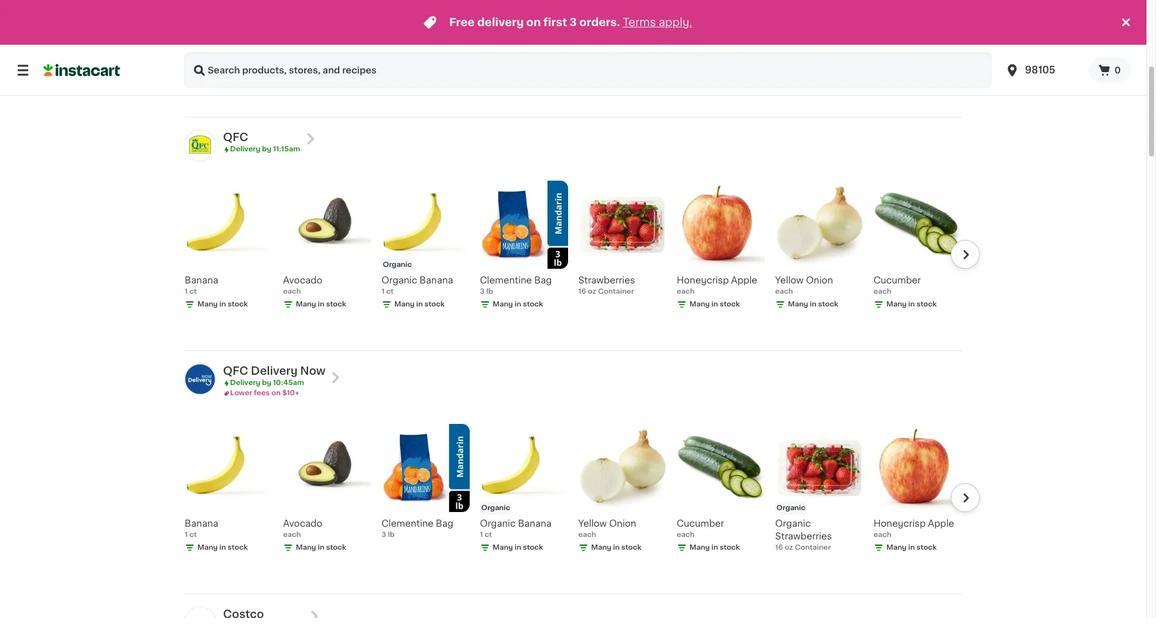 Task type: describe. For each thing, give the bounding box(es) containing it.
blueberries 6 oz
[[381, 42, 433, 61]]

1 vertical spatial apple
[[928, 520, 954, 529]]

1 vertical spatial onion
[[806, 276, 833, 285]]

lime each
[[775, 42, 797, 61]]

1 inside the yellow onion 1 lb
[[185, 54, 188, 61]]

roma tomato each
[[874, 42, 936, 61]]

qfc delivery now image
[[185, 364, 215, 395]]

2 vertical spatial strawberries
[[775, 533, 832, 542]]

0 horizontal spatial clementine bag 3 lb
[[381, 520, 453, 539]]

Search field
[[184, 52, 992, 88]]

item carousel region containing yellow onion
[[167, 0, 980, 112]]

banana 1 ct for qfc
[[185, 276, 218, 295]]

lb inside the yellow onion 1 lb
[[189, 54, 196, 61]]

blueberries
[[381, 42, 433, 51]]

first
[[543, 17, 567, 27]]

3 inside limited time offer region
[[570, 17, 577, 27]]

delivery by 10:45am
[[230, 380, 304, 387]]

fees
[[254, 390, 270, 397]]

1 vertical spatial cucumber
[[874, 276, 921, 285]]

1 horizontal spatial honeycrisp
[[874, 520, 926, 529]]

free delivery on first 3 orders. terms apply.
[[449, 17, 692, 27]]

2 vertical spatial cucumber
[[677, 520, 724, 529]]

each inside the roma tomato each
[[874, 54, 891, 61]]

strawberries for strawberries 1 lb container
[[283, 42, 340, 51]]

1 inside strawberries 1 lb container
[[283, 54, 286, 61]]

container for strawberries 1 lb container
[[296, 54, 332, 61]]

item carousel region for qfc
[[167, 176, 980, 346]]

0 button
[[1089, 58, 1131, 83]]

$10+
[[282, 390, 299, 397]]

1 horizontal spatial 3
[[480, 288, 485, 295]]

0 vertical spatial honeycrisp apple each
[[677, 276, 757, 295]]

2 vertical spatial 3
[[381, 532, 386, 539]]

0 horizontal spatial bag
[[436, 520, 453, 529]]

qfc for qfc
[[223, 132, 248, 143]]

oz inside organic strawberries 16 oz container
[[785, 545, 793, 552]]

yellow onion 1 lb
[[185, 42, 243, 61]]

0
[[1115, 66, 1121, 75]]

2 horizontal spatial yellow
[[775, 276, 804, 285]]

16 inside organic strawberries 16 oz container
[[775, 545, 783, 552]]

avocado for qfc
[[283, 276, 322, 285]]

on for delivery
[[526, 17, 541, 27]]

avocado each for qfc delivery now
[[283, 520, 322, 539]]

blackberries
[[677, 55, 733, 64]]

qfc image
[[185, 130, 215, 161]]

strawberries for strawberries 16 oz container
[[578, 276, 635, 285]]

onion inside the yellow onion 1 lb
[[215, 42, 243, 51]]

terms
[[623, 17, 656, 27]]

roma
[[874, 42, 900, 51]]

organic avocado bag
[[578, 42, 656, 64]]

1 horizontal spatial honeycrisp apple each
[[874, 520, 954, 539]]

1 horizontal spatial yellow onion each
[[775, 276, 833, 295]]

0 vertical spatial apple
[[731, 276, 757, 285]]



Task type: locate. For each thing, give the bounding box(es) containing it.
qfc for qfc delivery now
[[223, 366, 248, 377]]

stock
[[228, 67, 248, 74], [326, 67, 346, 74], [621, 80, 641, 87], [720, 80, 740, 87], [228, 301, 248, 308], [326, 301, 346, 308], [424, 301, 445, 308], [523, 301, 543, 308], [720, 301, 740, 308], [818, 301, 838, 308], [917, 301, 937, 308], [228, 545, 248, 552], [326, 545, 346, 552], [523, 545, 543, 552], [621, 545, 641, 552], [720, 545, 740, 552], [917, 545, 937, 552]]

item carousel region
[[167, 0, 980, 112], [167, 176, 980, 346], [167, 419, 980, 589]]

1 horizontal spatial apple
[[928, 520, 954, 529]]

container for strawberries 16 oz container
[[598, 288, 634, 295]]

2 vertical spatial yellow
[[578, 520, 607, 529]]

2 horizontal spatial strawberries
[[775, 533, 832, 542]]

on for fees
[[271, 390, 281, 397]]

0 horizontal spatial cucumber
[[480, 42, 527, 51]]

1 vertical spatial honeycrisp apple each
[[874, 520, 954, 539]]

organic
[[580, 27, 609, 35], [678, 27, 707, 35], [578, 42, 614, 51], [677, 42, 712, 51], [383, 262, 412, 269], [381, 276, 417, 285], [481, 505, 510, 512], [776, 505, 805, 512], [480, 520, 516, 529], [775, 520, 811, 529]]

now
[[300, 366, 325, 377]]

1 horizontal spatial cucumber each
[[677, 520, 724, 539]]

0 vertical spatial yellow onion each
[[775, 276, 833, 295]]

1 horizontal spatial 16
[[775, 545, 783, 552]]

strawberries 16 oz container
[[578, 276, 635, 295]]

1 vertical spatial yellow
[[775, 276, 804, 285]]

orders.
[[579, 17, 620, 27]]

1 item carousel region from the top
[[167, 0, 980, 112]]

oz inside blueberries 6 oz
[[388, 54, 396, 61]]

0 vertical spatial oz
[[388, 54, 396, 61]]

in
[[219, 67, 226, 74], [318, 67, 324, 74], [613, 80, 620, 87], [711, 80, 718, 87], [219, 301, 226, 308], [318, 301, 324, 308], [416, 301, 423, 308], [515, 301, 521, 308], [711, 301, 718, 308], [810, 301, 816, 308], [908, 301, 915, 308], [219, 545, 226, 552], [318, 545, 324, 552], [515, 545, 521, 552], [613, 545, 620, 552], [711, 545, 718, 552], [908, 545, 915, 552]]

cucumber each
[[480, 42, 527, 61], [874, 276, 921, 295], [677, 520, 724, 539]]

2 horizontal spatial onion
[[806, 276, 833, 285]]

2 horizontal spatial container
[[795, 545, 831, 552]]

2 avocado each from the top
[[283, 520, 322, 539]]

lb inside strawberries 1 lb container
[[288, 54, 295, 61]]

yellow onion each
[[775, 276, 833, 295], [578, 520, 636, 539]]

1 vertical spatial organic banana 1 ct
[[480, 520, 551, 539]]

organic inside organic blackberries
[[677, 42, 712, 51]]

1 avocado each from the top
[[283, 276, 322, 295]]

each
[[480, 54, 498, 61], [775, 54, 793, 61], [874, 54, 891, 61], [283, 288, 301, 295], [677, 288, 695, 295], [775, 288, 793, 295], [874, 288, 891, 295], [283, 532, 301, 539], [578, 532, 596, 539], [677, 532, 695, 539], [874, 532, 891, 539]]

1 vertical spatial by
[[262, 380, 271, 387]]

0 vertical spatial cucumber
[[480, 42, 527, 51]]

0 horizontal spatial 3
[[381, 532, 386, 539]]

2 vertical spatial delivery
[[230, 380, 260, 387]]

organic inside organic strawberries 16 oz container
[[775, 520, 811, 529]]

delivery left 11:15am at left
[[230, 146, 260, 153]]

avocado
[[616, 42, 656, 51], [283, 276, 322, 285], [283, 520, 322, 529]]

cucumber
[[480, 42, 527, 51], [874, 276, 921, 285], [677, 520, 724, 529]]

delivery
[[230, 146, 260, 153], [251, 366, 298, 377], [230, 380, 260, 387]]

0 vertical spatial honeycrisp
[[677, 276, 729, 285]]

lower
[[230, 390, 252, 397]]

0 vertical spatial on
[[526, 17, 541, 27]]

0 horizontal spatial yellow
[[185, 42, 213, 51]]

2 horizontal spatial 3
[[570, 17, 577, 27]]

qfc delivery now
[[223, 366, 325, 377]]

1 vertical spatial on
[[271, 390, 281, 397]]

0 horizontal spatial organic banana 1 ct
[[381, 276, 453, 295]]

1 horizontal spatial clementine bag 3 lb
[[480, 276, 552, 295]]

0 horizontal spatial on
[[271, 390, 281, 397]]

banana 1 ct for qfc delivery now
[[185, 520, 218, 539]]

0 horizontal spatial 16
[[578, 288, 586, 295]]

0 vertical spatial item carousel region
[[167, 0, 980, 112]]

2 vertical spatial avocado
[[283, 520, 322, 529]]

0 horizontal spatial container
[[296, 54, 332, 61]]

strawberries 1 lb container
[[283, 42, 340, 61]]

0 horizontal spatial cucumber each
[[480, 42, 527, 61]]

98105 button
[[1005, 52, 1081, 88]]

0 vertical spatial cucumber each
[[480, 42, 527, 61]]

1 vertical spatial qfc
[[223, 366, 248, 377]]

2 horizontal spatial oz
[[785, 545, 793, 552]]

container inside strawberries 1 lb container
[[296, 54, 332, 61]]

98105
[[1025, 65, 1055, 75]]

by up lower fees on $10+
[[262, 380, 271, 387]]

bag inside organic avocado bag
[[578, 55, 596, 64]]

on down delivery by 10:45am
[[271, 390, 281, 397]]

limited time offer region
[[0, 0, 1118, 45]]

1 vertical spatial banana 1 ct
[[185, 520, 218, 539]]

1 horizontal spatial on
[[526, 17, 541, 27]]

0 vertical spatial delivery
[[230, 146, 260, 153]]

0 horizontal spatial onion
[[215, 42, 243, 51]]

honeycrisp
[[677, 276, 729, 285], [874, 520, 926, 529]]

1 vertical spatial avocado each
[[283, 520, 322, 539]]

yellow
[[185, 42, 213, 51], [775, 276, 804, 285], [578, 520, 607, 529]]

avocado for qfc delivery now
[[283, 520, 322, 529]]

delivery for 10:45am
[[230, 380, 260, 387]]

2 qfc from the top
[[223, 366, 248, 377]]

banana 1 ct
[[185, 276, 218, 295], [185, 520, 218, 539]]

1 horizontal spatial clementine
[[480, 276, 532, 285]]

container inside organic strawberries 16 oz container
[[795, 545, 831, 552]]

organic strawberries 16 oz container
[[775, 520, 832, 552]]

by left 11:15am at left
[[262, 146, 271, 153]]

0 vertical spatial avocado
[[616, 42, 656, 51]]

1 vertical spatial clementine
[[381, 520, 434, 529]]

0 horizontal spatial honeycrisp
[[677, 276, 729, 285]]

0 vertical spatial yellow
[[185, 42, 213, 51]]

0 vertical spatial avocado each
[[283, 276, 322, 295]]

2 by from the top
[[262, 380, 271, 387]]

organic banana 1 ct
[[381, 276, 453, 295], [480, 520, 551, 539]]

item carousel region for qfc delivery now
[[167, 419, 980, 589]]

2 horizontal spatial cucumber
[[874, 276, 921, 285]]

0 vertical spatial container
[[296, 54, 332, 61]]

1 horizontal spatial oz
[[588, 288, 596, 295]]

delivery up lower
[[230, 380, 260, 387]]

2 vertical spatial cucumber each
[[677, 520, 724, 539]]

1 vertical spatial 3
[[480, 288, 485, 295]]

0 vertical spatial onion
[[215, 42, 243, 51]]

on left the first
[[526, 17, 541, 27]]

0 horizontal spatial clementine
[[381, 520, 434, 529]]

by
[[262, 146, 271, 153], [262, 380, 271, 387]]

0 vertical spatial banana 1 ct
[[185, 276, 218, 295]]

0 horizontal spatial yellow onion each
[[578, 520, 636, 539]]

0 vertical spatial qfc
[[223, 132, 248, 143]]

1 horizontal spatial container
[[598, 288, 634, 295]]

1 horizontal spatial cucumber
[[677, 520, 724, 529]]

tomato
[[902, 42, 936, 51]]

organic inside organic avocado bag
[[578, 42, 614, 51]]

None search field
[[184, 52, 992, 88]]

0 vertical spatial organic banana 1 ct
[[381, 276, 453, 295]]

1 vertical spatial bag
[[534, 276, 552, 285]]

16 inside strawberries 16 oz container
[[578, 288, 586, 295]]

1 vertical spatial avocado
[[283, 276, 322, 285]]

1 vertical spatial honeycrisp
[[874, 520, 926, 529]]

1 vertical spatial clementine bag 3 lb
[[381, 520, 453, 539]]

1
[[185, 54, 188, 61], [283, 54, 286, 61], [185, 288, 188, 295], [381, 288, 385, 295], [185, 532, 188, 539], [480, 532, 483, 539]]

2 vertical spatial bag
[[436, 520, 453, 529]]

1 vertical spatial delivery
[[251, 366, 298, 377]]

0 horizontal spatial oz
[[388, 54, 396, 61]]

avocado each for qfc
[[283, 276, 322, 295]]

container
[[296, 54, 332, 61], [598, 288, 634, 295], [795, 545, 831, 552]]

1 vertical spatial strawberries
[[578, 276, 635, 285]]

delivery for 11:15am
[[230, 146, 260, 153]]

on inside limited time offer region
[[526, 17, 541, 27]]

many in stock
[[197, 67, 248, 74], [296, 67, 346, 74], [591, 80, 641, 87], [690, 80, 740, 87], [197, 301, 248, 308], [296, 301, 346, 308], [394, 301, 445, 308], [493, 301, 543, 308], [690, 301, 740, 308], [788, 301, 838, 308], [886, 301, 937, 308], [197, 545, 248, 552], [296, 545, 346, 552], [493, 545, 543, 552], [591, 545, 641, 552], [690, 545, 740, 552], [886, 545, 937, 552]]

lb
[[189, 54, 196, 61], [288, 54, 295, 61], [486, 288, 493, 295], [388, 532, 395, 539]]

free
[[449, 17, 475, 27]]

apply.
[[659, 17, 692, 27]]

1 vertical spatial 16
[[775, 545, 783, 552]]

oz
[[388, 54, 396, 61], [588, 288, 596, 295], [785, 545, 793, 552]]

98105 button
[[997, 52, 1089, 88]]

0 vertical spatial 3
[[570, 17, 577, 27]]

oz for blueberries
[[388, 54, 396, 61]]

avocado inside organic avocado bag
[[616, 42, 656, 51]]

oz for strawberries
[[588, 288, 596, 295]]

banana
[[185, 276, 218, 285], [420, 276, 453, 285], [185, 520, 218, 529], [518, 520, 551, 529]]

1 vertical spatial cucumber each
[[874, 276, 921, 295]]

0 vertical spatial by
[[262, 146, 271, 153]]

clementine bag 3 lb
[[480, 276, 552, 295], [381, 520, 453, 539]]

qfc up delivery by 11:15am
[[223, 132, 248, 143]]

16
[[578, 288, 586, 295], [775, 545, 783, 552]]

avocado each
[[283, 276, 322, 295], [283, 520, 322, 539]]

delivery by 11:15am
[[230, 146, 300, 153]]

1 horizontal spatial strawberries
[[578, 276, 635, 285]]

1 by from the top
[[262, 146, 271, 153]]

3
[[570, 17, 577, 27], [480, 288, 485, 295], [381, 532, 386, 539]]

0 vertical spatial clementine bag 3 lb
[[480, 276, 552, 295]]

delivery up delivery by 10:45am
[[251, 366, 298, 377]]

by for 11:15am
[[262, 146, 271, 153]]

1 vertical spatial item carousel region
[[167, 176, 980, 346]]

0 horizontal spatial apple
[[731, 276, 757, 285]]

onion
[[215, 42, 243, 51], [806, 276, 833, 285], [609, 520, 636, 529]]

2 horizontal spatial cucumber each
[[874, 276, 921, 295]]

1 banana 1 ct from the top
[[185, 276, 218, 295]]

each inside lime each
[[775, 54, 793, 61]]

2 vertical spatial onion
[[609, 520, 636, 529]]

lime
[[775, 42, 797, 51]]

apple
[[731, 276, 757, 285], [928, 520, 954, 529]]

qfc
[[223, 132, 248, 143], [223, 366, 248, 377]]

0 vertical spatial strawberries
[[283, 42, 340, 51]]

honeycrisp apple each
[[677, 276, 757, 295], [874, 520, 954, 539]]

3 item carousel region from the top
[[167, 419, 980, 589]]

0 vertical spatial bag
[[578, 55, 596, 64]]

0 horizontal spatial strawberries
[[283, 42, 340, 51]]

2 horizontal spatial bag
[[578, 55, 596, 64]]

10:45am
[[273, 380, 304, 387]]

many
[[197, 67, 218, 74], [296, 67, 316, 74], [591, 80, 611, 87], [690, 80, 710, 87], [197, 301, 218, 308], [296, 301, 316, 308], [394, 301, 415, 308], [493, 301, 513, 308], [690, 301, 710, 308], [788, 301, 808, 308], [886, 301, 907, 308], [197, 545, 218, 552], [296, 545, 316, 552], [493, 545, 513, 552], [591, 545, 611, 552], [690, 545, 710, 552], [886, 545, 907, 552]]

oz inside strawberries 16 oz container
[[588, 288, 596, 295]]

1 horizontal spatial onion
[[609, 520, 636, 529]]

2 item carousel region from the top
[[167, 176, 980, 346]]

qfc up lower
[[223, 366, 248, 377]]

container inside strawberries 16 oz container
[[598, 288, 634, 295]]

by for 10:45am
[[262, 380, 271, 387]]

instacart logo image
[[43, 63, 120, 78]]

0 vertical spatial 16
[[578, 288, 586, 295]]

6
[[381, 54, 386, 61]]

organic blackberries
[[677, 42, 733, 64]]

bag
[[578, 55, 596, 64], [534, 276, 552, 285], [436, 520, 453, 529]]

on
[[526, 17, 541, 27], [271, 390, 281, 397]]

delivery
[[477, 17, 524, 27]]

1 horizontal spatial organic banana 1 ct
[[480, 520, 551, 539]]

2 vertical spatial item carousel region
[[167, 419, 980, 589]]

11:15am
[[273, 146, 300, 153]]

terms apply. link
[[623, 17, 692, 27]]

yellow inside the yellow onion 1 lb
[[185, 42, 213, 51]]

strawberries
[[283, 42, 340, 51], [578, 276, 635, 285], [775, 533, 832, 542]]

ct
[[189, 288, 197, 295], [386, 288, 394, 295], [189, 532, 197, 539], [485, 532, 492, 539]]

1 vertical spatial yellow onion each
[[578, 520, 636, 539]]

2 banana 1 ct from the top
[[185, 520, 218, 539]]

1 qfc from the top
[[223, 132, 248, 143]]

2 vertical spatial oz
[[785, 545, 793, 552]]

0 vertical spatial clementine
[[480, 276, 532, 285]]

clementine
[[480, 276, 532, 285], [381, 520, 434, 529]]

lower fees on $10+
[[230, 390, 299, 397]]



Task type: vqa. For each thing, say whether or not it's contained in the screenshot.


